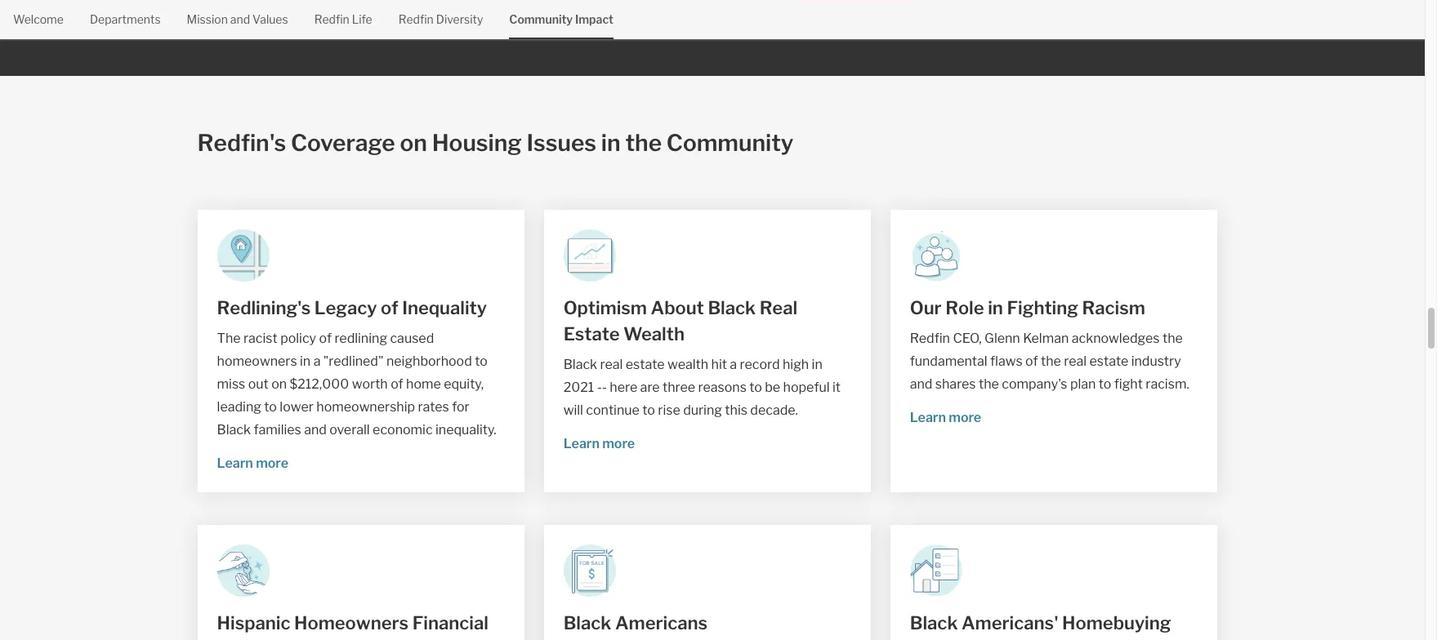 Task type: vqa. For each thing, say whether or not it's contained in the screenshot.
wealth
yes



Task type: describe. For each thing, give the bounding box(es) containing it.
it
[[832, 380, 841, 396]]

a inside the racist policy of redlining caused homeowners in a "redlined" neighborhood to miss out on $212,000 worth of home equity, leading to lower homeownership rates for black families and overall economic inequality.
[[313, 354, 321, 370]]

high
[[783, 357, 809, 373]]

black americans' homebuying journey
[[910, 613, 1171, 641]]

mission
[[187, 12, 228, 26]]

out
[[248, 377, 269, 392]]

in inside the racist policy of redlining caused homeowners in a "redlined" neighborhood to miss out on $212,000 worth of home equity, leading to lower homeownership rates for black families and overall economic inequality.
[[300, 354, 311, 370]]

industry
[[1131, 354, 1181, 370]]

shares
[[935, 377, 976, 392]]

home
[[406, 377, 441, 392]]

redlining's
[[217, 298, 311, 319]]

2 vertical spatial learn more
[[217, 456, 288, 472]]

ceo,
[[953, 331, 982, 347]]

inequality
[[402, 298, 487, 319]]

optimism
[[563, 298, 647, 319]]

a inside black real estate wealth hit a record high in 2021 -- here are three reasons to be hopeful it will continue to rise during this decade.
[[730, 357, 737, 373]]

real
[[760, 298, 797, 319]]

economic
[[373, 423, 433, 438]]

our role in fighting racism link
[[910, 295, 1197, 321]]

to up families
[[264, 400, 277, 415]]

0 vertical spatial community
[[509, 12, 573, 26]]

overall
[[330, 423, 370, 438]]

in inside black real estate wealth hit a record high in 2021 -- here are three reasons to be hopeful it will continue to rise during this decade.
[[812, 357, 822, 373]]

fundamental
[[910, 354, 987, 370]]

hispanic homeowners financial support
[[217, 613, 488, 641]]

are
[[640, 380, 660, 396]]

be
[[765, 380, 780, 396]]

welcome
[[13, 12, 64, 26]]

rise
[[658, 403, 680, 419]]

home steps checklist image
[[910, 545, 962, 597]]

will
[[563, 403, 583, 419]]

during
[[683, 403, 722, 419]]

in right role at top right
[[988, 298, 1003, 319]]

1 horizontal spatial community
[[667, 129, 794, 157]]

support
[[217, 639, 287, 641]]

in right issues
[[601, 129, 621, 157]]

real inside black real estate wealth hit a record high in 2021 -- here are three reasons to be hopeful it will continue to rise during this decade.
[[600, 357, 623, 373]]

journey
[[910, 639, 978, 641]]

real inside "redfin ceo, glenn kelman acknowledges the fundamental flaws of the real estate industry and shares the company's plan to fight racism."
[[1064, 354, 1087, 370]]

redfin for redfin diversity
[[398, 12, 434, 26]]

black americans homeownership financia
[[563, 613, 784, 641]]

the
[[217, 331, 241, 347]]

redlining's legacy of inequality
[[217, 298, 487, 319]]

americans
[[615, 613, 708, 634]]

diverse group image
[[910, 230, 962, 282]]

wealth
[[623, 324, 685, 345]]

continue
[[586, 403, 640, 419]]

handing key to buyer image
[[217, 545, 269, 597]]

homeownership
[[316, 400, 415, 415]]

1 - from the left
[[597, 380, 602, 396]]

coverage
[[291, 129, 395, 157]]

house claim icon image
[[217, 230, 269, 282]]

americans'
[[962, 613, 1058, 634]]

hispanic
[[217, 613, 290, 634]]

fight
[[1114, 377, 1143, 392]]

redfin for redfin life
[[314, 12, 349, 26]]

homeownership
[[563, 639, 704, 641]]

kelman
[[1023, 331, 1069, 347]]

plan
[[1070, 377, 1096, 392]]

learn for our role in fighting racism
[[910, 410, 946, 426]]

to inside "redfin ceo, glenn kelman acknowledges the fundamental flaws of the real estate industry and shares the company's plan to fight racism."
[[1099, 377, 1111, 392]]

community impact link
[[509, 0, 613, 37]]

of inside redlining's legacy of inequality link
[[381, 298, 398, 319]]

glenn
[[985, 331, 1020, 347]]

graph showing increase image
[[563, 230, 616, 282]]

flaws
[[990, 354, 1023, 370]]

learn more for racism
[[910, 410, 981, 426]]

of left home
[[391, 377, 403, 392]]

learn for optimism about black real estate wealth
[[563, 437, 600, 452]]

"redlined"
[[323, 354, 384, 370]]

black for black americans homeownership financia
[[563, 613, 611, 634]]

black americans homeownership financia link
[[563, 611, 851, 641]]

and inside "redfin ceo, glenn kelman acknowledges the fundamental flaws of the real estate industry and shares the company's plan to fight racism."
[[910, 377, 932, 392]]

black inside the racist policy of redlining caused homeowners in a "redlined" neighborhood to miss out on $212,000 worth of home equity, leading to lower homeownership rates for black families and overall economic inequality.
[[217, 423, 251, 438]]

company's
[[1002, 377, 1067, 392]]

legacy
[[314, 298, 377, 319]]

homeowners
[[217, 354, 297, 370]]

mission and values
[[187, 12, 288, 26]]

1 horizontal spatial on
[[400, 129, 427, 157]]

policy
[[280, 331, 316, 347]]

lower
[[280, 400, 314, 415]]

black americans' homebuying journey link
[[910, 611, 1197, 641]]

families
[[254, 423, 301, 438]]

the racist policy of redlining caused homeowners in a "redlined" neighborhood to miss out on $212,000 worth of home equity, leading to lower homeownership rates for black families and overall economic inequality.
[[217, 331, 496, 438]]

hopeful
[[783, 380, 830, 396]]

neighborhood
[[386, 354, 472, 370]]

inequality.
[[435, 423, 496, 438]]



Task type: locate. For each thing, give the bounding box(es) containing it.
more down continue
[[602, 437, 635, 452]]

redfin
[[314, 12, 349, 26], [398, 12, 434, 26], [910, 331, 950, 347]]

on right out
[[271, 377, 287, 392]]

to right the plan
[[1099, 377, 1111, 392]]

leading
[[217, 400, 261, 415]]

racism
[[1082, 298, 1145, 319]]

reasons
[[698, 380, 747, 396]]

hit
[[711, 357, 727, 373]]

a
[[313, 354, 321, 370], [730, 357, 737, 373]]

more down shares
[[949, 410, 981, 426]]

role
[[945, 298, 984, 319]]

0 vertical spatial more
[[949, 410, 981, 426]]

1 vertical spatial on
[[271, 377, 287, 392]]

0 horizontal spatial more
[[256, 456, 288, 472]]

the
[[625, 129, 662, 157], [1163, 331, 1183, 347], [1041, 354, 1061, 370], [979, 377, 999, 392]]

of
[[381, 298, 398, 319], [319, 331, 332, 347], [1025, 354, 1038, 370], [391, 377, 403, 392]]

fighting
[[1007, 298, 1078, 319]]

more for estate
[[602, 437, 635, 452]]

departments
[[90, 12, 161, 26]]

learn more down families
[[217, 456, 288, 472]]

black left real
[[708, 298, 756, 319]]

black up homeownership
[[563, 613, 611, 634]]

of up company's
[[1025, 354, 1038, 370]]

1 horizontal spatial and
[[304, 423, 327, 438]]

of inside "redfin ceo, glenn kelman acknowledges the fundamental flaws of the real estate industry and shares the company's plan to fight racism."
[[1025, 354, 1038, 370]]

optimism about black real estate wealth link
[[563, 295, 851, 347]]

and left shares
[[910, 377, 932, 392]]

here
[[610, 380, 637, 396]]

1 horizontal spatial learn more
[[563, 437, 635, 452]]

1 horizontal spatial a
[[730, 357, 737, 373]]

redfin diversity link
[[398, 0, 483, 37]]

redfin diversity
[[398, 12, 483, 26]]

impact
[[575, 12, 613, 26]]

black down leading
[[217, 423, 251, 438]]

2 vertical spatial learn
[[217, 456, 253, 472]]

our
[[910, 298, 942, 319]]

rates
[[418, 400, 449, 415]]

redfin left the life
[[314, 12, 349, 26]]

on
[[400, 129, 427, 157], [271, 377, 287, 392]]

wealth
[[667, 357, 708, 373]]

redfin life
[[314, 12, 372, 26]]

2 horizontal spatial and
[[910, 377, 932, 392]]

redfin ceo, glenn kelman acknowledges the fundamental flaws of the real estate industry and shares the company's plan to fight racism.
[[910, 331, 1189, 392]]

black inside black americans homeownership financia
[[563, 613, 611, 634]]

0 horizontal spatial redfin
[[314, 12, 349, 26]]

0 vertical spatial learn more
[[910, 410, 981, 426]]

departments link
[[90, 0, 161, 37]]

equity,
[[444, 377, 484, 392]]

real
[[1064, 354, 1087, 370], [600, 357, 623, 373]]

decade.
[[750, 403, 798, 419]]

housing
[[432, 129, 522, 157]]

redfin life link
[[314, 0, 372, 37]]

for
[[452, 400, 470, 415]]

learn down will
[[563, 437, 600, 452]]

1 horizontal spatial estate
[[1089, 354, 1128, 370]]

redfin for redfin ceo, glenn kelman acknowledges the fundamental flaws of the real estate industry and shares the company's plan to fight racism.
[[910, 331, 950, 347]]

redlining
[[334, 331, 387, 347]]

0 horizontal spatial estate
[[626, 357, 665, 373]]

acknowledges
[[1072, 331, 1160, 347]]

2 - from the left
[[602, 380, 607, 396]]

0 horizontal spatial community
[[509, 12, 573, 26]]

estate down "acknowledges"
[[1089, 354, 1128, 370]]

black for black real estate wealth hit a record high in 2021 -- here are three reasons to be hopeful it will continue to rise during this decade.
[[563, 357, 597, 373]]

black
[[708, 298, 756, 319], [563, 357, 597, 373], [217, 423, 251, 438], [563, 613, 611, 634], [910, 613, 958, 634]]

1 vertical spatial learn
[[563, 437, 600, 452]]

1 horizontal spatial real
[[1064, 354, 1087, 370]]

mission and values link
[[187, 0, 288, 37]]

to up equity,
[[475, 354, 488, 370]]

redfin inside "redfin ceo, glenn kelman acknowledges the fundamental flaws of the real estate industry and shares the company's plan to fight racism."
[[910, 331, 950, 347]]

learn down leading
[[217, 456, 253, 472]]

racist
[[243, 331, 278, 347]]

record
[[740, 357, 780, 373]]

our role in fighting racism
[[910, 298, 1145, 319]]

2 horizontal spatial learn more
[[910, 410, 981, 426]]

black inside black americans' homebuying journey
[[910, 613, 958, 634]]

1 vertical spatial learn more
[[563, 437, 635, 452]]

black up journey
[[910, 613, 958, 634]]

in right high
[[812, 357, 822, 373]]

three
[[663, 380, 695, 396]]

learn more down shares
[[910, 410, 981, 426]]

learn more down continue
[[563, 437, 635, 452]]

1 vertical spatial more
[[602, 437, 635, 452]]

0 horizontal spatial learn
[[217, 456, 253, 472]]

for sale sign image
[[563, 545, 616, 597]]

0 horizontal spatial and
[[230, 12, 250, 26]]

learn down shares
[[910, 410, 946, 426]]

of up caused
[[381, 298, 398, 319]]

redfin left diversity
[[398, 12, 434, 26]]

2 vertical spatial and
[[304, 423, 327, 438]]

2 vertical spatial more
[[256, 456, 288, 472]]

life
[[352, 12, 372, 26]]

redfin's coverage on housing issues in the community
[[197, 129, 794, 157]]

values
[[253, 12, 288, 26]]

optimism about black real estate wealth
[[563, 298, 797, 345]]

worth
[[352, 377, 388, 392]]

community impact
[[509, 12, 613, 26]]

real up 'here' on the left of page
[[600, 357, 623, 373]]

$212,000
[[290, 377, 349, 392]]

and inside the racist policy of redlining caused homeowners in a "redlined" neighborhood to miss out on $212,000 worth of home equity, leading to lower homeownership rates for black families and overall economic inequality.
[[304, 423, 327, 438]]

of right policy
[[319, 331, 332, 347]]

on inside the racist policy of redlining caused homeowners in a "redlined" neighborhood to miss out on $212,000 worth of home equity, leading to lower homeownership rates for black families and overall economic inequality.
[[271, 377, 287, 392]]

2 horizontal spatial learn
[[910, 410, 946, 426]]

0 horizontal spatial on
[[271, 377, 287, 392]]

about
[[651, 298, 704, 319]]

estate
[[563, 324, 620, 345]]

and left values
[[230, 12, 250, 26]]

black for black americans' homebuying journey
[[910, 613, 958, 634]]

homeowners
[[294, 613, 409, 634]]

1 horizontal spatial learn
[[563, 437, 600, 452]]

1 horizontal spatial redfin
[[398, 12, 434, 26]]

more down families
[[256, 456, 288, 472]]

redfin's
[[197, 129, 286, 157]]

0 vertical spatial on
[[400, 129, 427, 157]]

0 vertical spatial and
[[230, 12, 250, 26]]

1 horizontal spatial more
[[602, 437, 635, 452]]

homebuying
[[1062, 613, 1171, 634]]

real up the plan
[[1064, 354, 1087, 370]]

2 horizontal spatial redfin
[[910, 331, 950, 347]]

2 horizontal spatial more
[[949, 410, 981, 426]]

0 horizontal spatial learn more
[[217, 456, 288, 472]]

black real estate wealth hit a record high in 2021 -- here are three reasons to be hopeful it will continue to rise during this decade.
[[563, 357, 841, 419]]

-
[[597, 380, 602, 396], [602, 380, 607, 396]]

to left rise
[[642, 403, 655, 419]]

in
[[601, 129, 621, 157], [988, 298, 1003, 319], [300, 354, 311, 370], [812, 357, 822, 373]]

black inside optimism about black real estate wealth
[[708, 298, 756, 319]]

- left 'here' on the left of page
[[602, 380, 607, 396]]

redfin up fundamental
[[910, 331, 950, 347]]

- right "2021"
[[597, 380, 602, 396]]

caused
[[390, 331, 434, 347]]

community
[[509, 12, 573, 26], [667, 129, 794, 157]]

2021
[[563, 380, 594, 396]]

0 vertical spatial learn
[[910, 410, 946, 426]]

and down lower
[[304, 423, 327, 438]]

in down policy
[[300, 354, 311, 370]]

estate inside "redfin ceo, glenn kelman acknowledges the fundamental flaws of the real estate industry and shares the company's plan to fight racism."
[[1089, 354, 1128, 370]]

1 vertical spatial and
[[910, 377, 932, 392]]

on left housing
[[400, 129, 427, 157]]

0 horizontal spatial real
[[600, 357, 623, 373]]

estate inside black real estate wealth hit a record high in 2021 -- here are three reasons to be hopeful it will continue to rise during this decade.
[[626, 357, 665, 373]]

redlining's legacy of inequality link
[[217, 295, 505, 321]]

and
[[230, 12, 250, 26], [910, 377, 932, 392], [304, 423, 327, 438]]

a right hit
[[730, 357, 737, 373]]

black up "2021"
[[563, 357, 597, 373]]

0 horizontal spatial a
[[313, 354, 321, 370]]

a up $212,000
[[313, 354, 321, 370]]

black inside black real estate wealth hit a record high in 2021 -- here are three reasons to be hopeful it will continue to rise during this decade.
[[563, 357, 597, 373]]

learn for redlining's legacy of inequality
[[217, 456, 253, 472]]

hispanic homeowners financial support link
[[217, 611, 505, 641]]

1 vertical spatial community
[[667, 129, 794, 157]]

more for racism
[[949, 410, 981, 426]]

estate
[[1089, 354, 1128, 370], [626, 357, 665, 373]]

to left be
[[749, 380, 762, 396]]

learn more for estate
[[563, 437, 635, 452]]

financial
[[412, 613, 488, 634]]

miss
[[217, 377, 245, 392]]

racism.
[[1146, 377, 1189, 392]]

this
[[725, 403, 747, 419]]

issues
[[527, 129, 596, 157]]

estate up the are
[[626, 357, 665, 373]]



